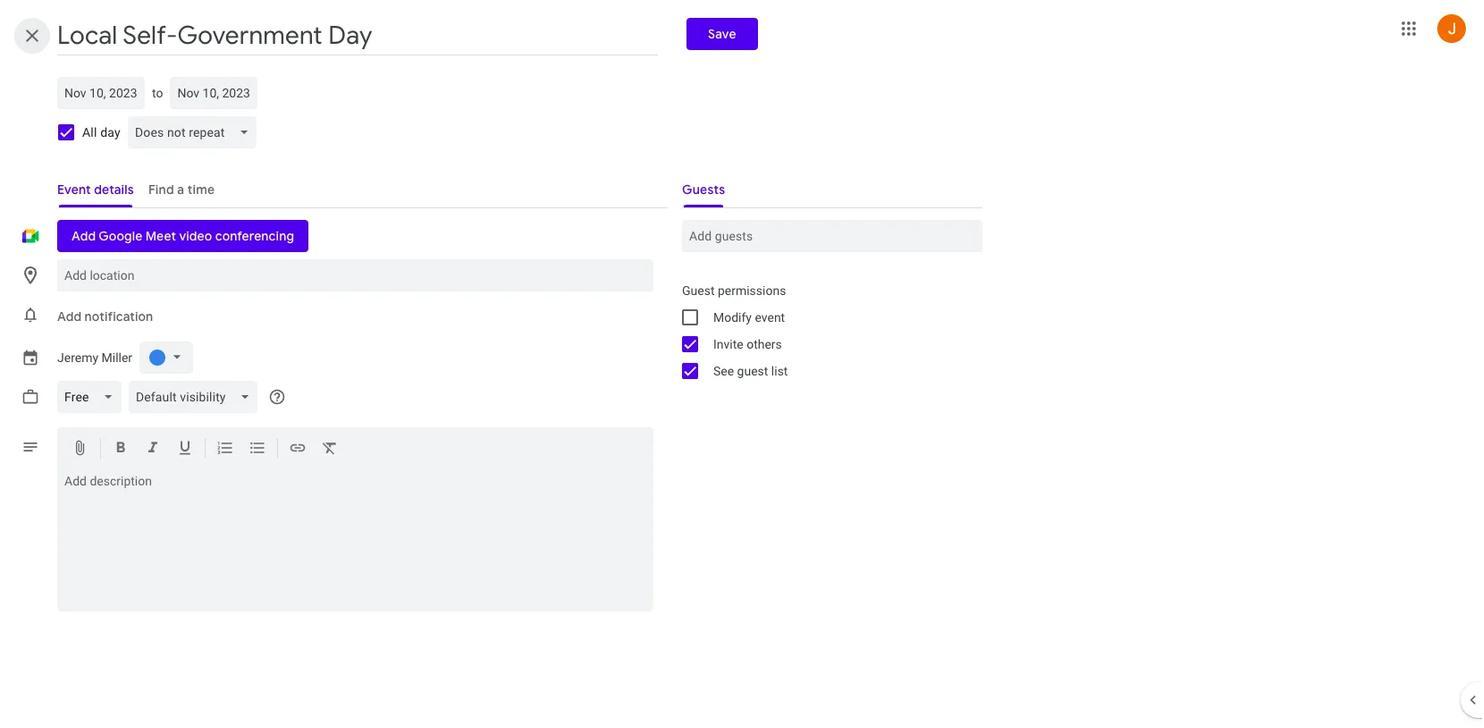 Task type: locate. For each thing, give the bounding box(es) containing it.
see guest list
[[713, 364, 788, 378]]

jeremy miller
[[57, 350, 132, 365]]

numbered list image
[[216, 439, 234, 460]]

Guests text field
[[689, 220, 975, 252]]

invite others
[[713, 337, 782, 351]]

guest
[[737, 364, 768, 378]]

all day
[[82, 125, 121, 139]]

underline image
[[176, 439, 194, 460]]

None field
[[128, 116, 264, 148], [57, 381, 128, 413], [128, 381, 265, 413], [128, 116, 264, 148], [57, 381, 128, 413], [128, 381, 265, 413]]

Title text field
[[57, 16, 658, 55]]

guest
[[682, 283, 715, 298]]

modify
[[713, 310, 752, 325]]

day
[[100, 125, 121, 139]]

notification
[[85, 308, 153, 325]]

add notification button
[[50, 295, 160, 338]]

see
[[713, 364, 734, 378]]

miller
[[101, 350, 132, 365]]

formatting options toolbar
[[57, 427, 654, 470]]

group containing guest permissions
[[668, 277, 983, 384]]

invite
[[713, 337, 744, 351]]

Location text field
[[64, 259, 646, 291]]

event
[[755, 310, 785, 325]]

guest permissions
[[682, 283, 786, 298]]

add
[[57, 308, 82, 325]]

to
[[152, 86, 163, 100]]

group
[[668, 277, 983, 384]]

all
[[82, 125, 97, 139]]



Task type: describe. For each thing, give the bounding box(es) containing it.
permissions
[[718, 283, 786, 298]]

bulleted list image
[[249, 439, 266, 460]]

add notification
[[57, 308, 153, 325]]

Start date text field
[[64, 82, 138, 104]]

bold image
[[112, 439, 130, 460]]

save button
[[686, 18, 757, 50]]

Description text field
[[57, 474, 654, 608]]

save
[[708, 26, 736, 42]]

others
[[747, 337, 782, 351]]

modify event
[[713, 310, 785, 325]]

remove formatting image
[[321, 439, 339, 460]]

list
[[771, 364, 788, 378]]

insert link image
[[289, 439, 307, 460]]

italic image
[[144, 439, 162, 460]]

End date text field
[[177, 82, 251, 104]]

jeremy
[[57, 350, 98, 365]]



Task type: vqa. For each thing, say whether or not it's contained in the screenshot.
DESCRIPTION text field
yes



